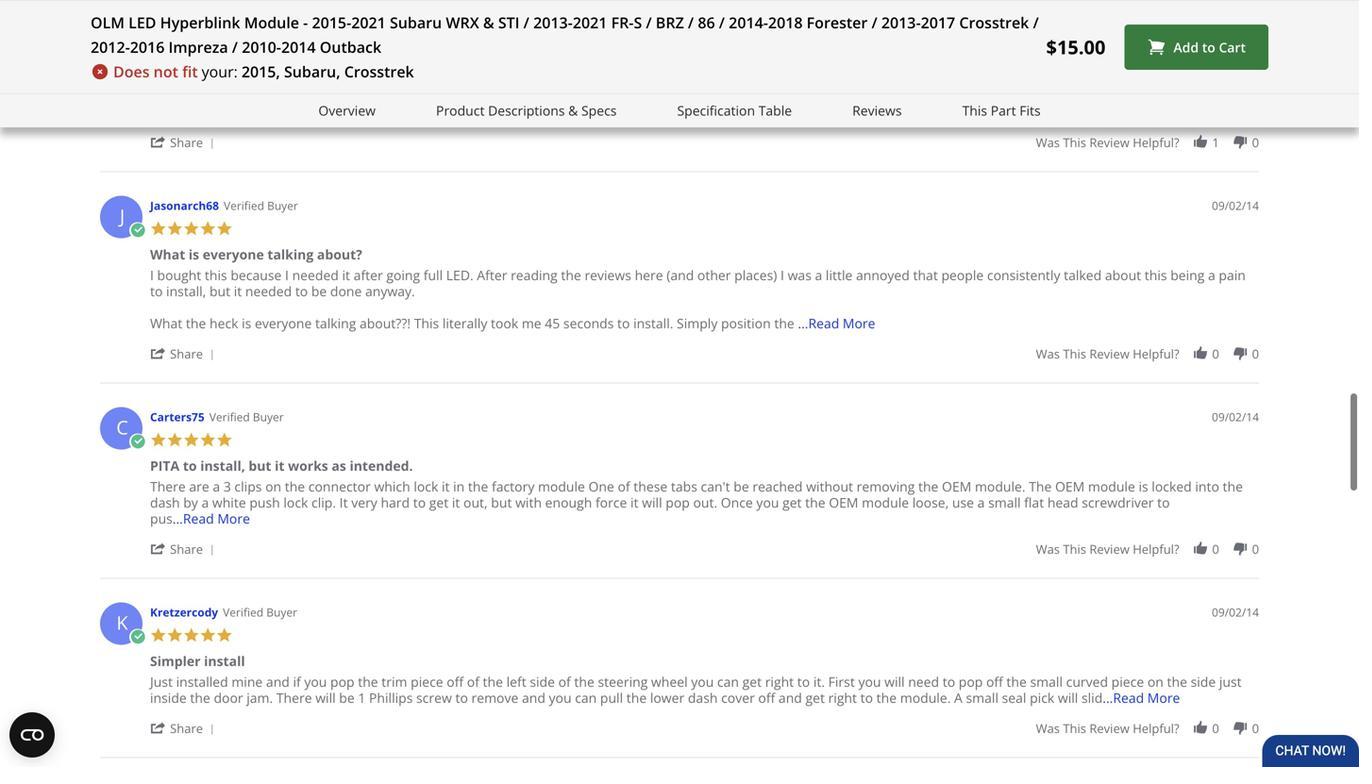 Task type: describe. For each thing, give the bounding box(es) containing it.
difficult
[[204, 39, 250, 57]]

that
[[913, 266, 938, 284]]

$15.00
[[1047, 34, 1106, 60]]

to left wrx
[[426, 7, 439, 25]]

share image for j
[[150, 346, 167, 362]]

the left use
[[919, 478, 939, 496]]

there are a 3 clips on the connector which lock it in the factory module one of these tabs can't be reached without removing the oem module. the oem module is locked into the dash by a white push lock clip. it very hard to get it out, but with enough force it will pop out. once you get the oem module loose, use a small flat head screwdriver to pus
[[150, 478, 1243, 528]]

0 horizontal spatial the
[[313, 71, 336, 89]]

pita
[[150, 457, 180, 475]]

product descriptions & specs
[[436, 101, 617, 119]]

verified for c
[[209, 410, 250, 425]]

buyer for j
[[267, 198, 298, 214]]

blink
[[367, 71, 397, 89]]

0 right vote down review by jasonarch68 on  2 sep 2014 image
[[1252, 346, 1259, 363]]

of inside there are a 3 clips on the connector which lock it in the factory module one of these tabs can't be reached without removing the oem module. the oem module is locked into the dash by a white push lock clip. it very hard to get it out, but with enough force it will pop out. once you get the oem module loose, use a small flat head screwdriver to pus
[[618, 478, 630, 496]]

with
[[516, 494, 542, 512]]

0 right vote down review by carters75 on  2 sep 2014 image
[[1252, 541, 1259, 558]]

sti
[[498, 12, 520, 33]]

to down jasonarch68
[[150, 283, 163, 300]]

j
[[120, 203, 125, 229]]

2015,
[[242, 61, 280, 82]]

helpful? for c
[[1133, 541, 1180, 558]]

left
[[507, 673, 527, 691]]

add
[[1174, 38, 1199, 56]]

the left need at the right bottom of the page
[[877, 689, 897, 707]]

convert
[[376, 7, 423, 25]]

& inside product descriptions & specs link
[[568, 101, 578, 119]]

1 horizontal spatial right
[[829, 689, 857, 707]]

vote up review by kretzercody on  2 sep 2014 image
[[1193, 721, 1209, 737]]

/ right 86
[[719, 12, 725, 33]]

oem right flat
[[1056, 478, 1085, 496]]

to left it.
[[798, 673, 810, 691]]

i right "because"
[[285, 266, 289, 284]]

the up "an"
[[443, 7, 463, 25]]

as
[[332, 457, 346, 475]]

i left was
[[781, 266, 785, 284]]

add to cart
[[1174, 38, 1246, 56]]

the left left
[[483, 673, 503, 691]]

to up upside
[[360, 7, 373, 25]]

0 horizontal spatial and
[[266, 673, 290, 691]]

2 horizontal spatial pop
[[959, 673, 983, 691]]

consistently
[[987, 266, 1061, 284]]

0 vertical spatial ...read
[[798, 315, 840, 333]]

reached
[[753, 478, 803, 496]]

1 horizontal spatial me
[[522, 315, 542, 333]]

need
[[908, 673, 939, 691]]

a left bit
[[413, 71, 421, 89]]

vote up review by carters75 on  2 sep 2014 image
[[1193, 541, 1209, 558]]

it left in
[[442, 478, 450, 496]]

to left install.
[[618, 315, 630, 333]]

you right left
[[549, 689, 572, 707]]

1 side from the left
[[530, 673, 555, 691]]

group for j
[[1036, 346, 1259, 363]]

small right seal
[[1031, 673, 1063, 691]]

simpler install heading
[[150, 653, 245, 674]]

1 horizontal spatial and
[[522, 689, 546, 707]]

steering
[[598, 673, 648, 691]]

very
[[351, 494, 377, 512]]

but right the slow
[[475, 71, 496, 89]]

0 right vote up review by kretzercody on  2 sep 2014 image
[[1213, 721, 1220, 738]]

there inside just installed mine and if you pop the trim piece off of the left side of the steering wheel you can get right to it. first you will need to pop off the small curved piece on the side just inside the door jam. there will be 1 phillips screw to remove and you can pull the lower dash cover off and get right to the module. a small seal pick will slid
[[276, 689, 312, 707]]

simpler
[[150, 653, 201, 671]]

but inside i bought this because i needed it after going full led. after reading the reviews here (and other places) i was a little annoyed that people consistently talked about this being a pain to install, but it needed to be done anyway.
[[210, 283, 230, 300]]

product descriptions & specs link
[[436, 100, 617, 122]]

1 review from the top
[[1090, 134, 1130, 151]]

1 for from the left
[[253, 39, 271, 57]]

seperator image for j
[[206, 350, 218, 361]]

86
[[698, 12, 715, 33]]

be inside i bought this because i needed it after going full led. after reading the reviews here (and other places) i was a little annoyed that people consistently talked about this being a pain to install, but it needed to be done anyway.
[[311, 283, 327, 300]]

the left pull
[[574, 673, 595, 691]]

needed down about?
[[292, 266, 339, 284]]

1 vertical spatial talking
[[315, 315, 356, 333]]

is inside 'heading'
[[189, 246, 199, 264]]

share image for k
[[150, 721, 167, 737]]

1 was from the top
[[1036, 134, 1060, 151]]

module left loose,
[[862, 494, 909, 512]]

the left trim
[[358, 673, 378, 691]]

reviews
[[585, 266, 632, 284]]

small right a
[[966, 689, 999, 707]]

to left stay
[[298, 39, 310, 57]]

position
[[721, 315, 771, 333]]

forester
[[807, 12, 868, 33]]

share button for k
[[150, 720, 221, 738]]

c
[[116, 415, 128, 441]]

pita to install, but it works as intended. heading
[[150, 457, 413, 479]]

subaru,
[[284, 61, 340, 82]]

pain
[[1219, 266, 1246, 284]]

outback
[[320, 37, 382, 57]]

it left out,
[[452, 494, 460, 512]]

into
[[1196, 478, 1220, 496]]

share button for c
[[150, 540, 221, 558]]

vote up review by brandoshot on  2 sep 2014 image
[[1193, 134, 1209, 151]]

09/02/14 for c
[[1212, 410, 1259, 425]]

you right first
[[859, 673, 881, 691]]

install, inside i bought this because i needed it after going full led. after reading the reviews here (and other places) i was a little annoyed that people consistently talked about this being a pain to install, but it needed to be done anyway.
[[166, 283, 206, 300]]

1 horizontal spatial off
[[759, 689, 775, 707]]

will left need at the right bottom of the page
[[885, 673, 905, 691]]

oem right reached
[[829, 494, 859, 512]]

stay
[[314, 39, 339, 57]]

carters75
[[150, 410, 205, 425]]

have
[[237, 7, 267, 25]]

was this review helpful? for k
[[1036, 721, 1180, 738]]

needed down 'what is everyone talking about?' 'heading'
[[245, 283, 292, 300]]

to right screwdriver
[[1158, 494, 1170, 512]]

other
[[698, 266, 731, 284]]

product
[[436, 101, 485, 119]]

circle checkmark image for k
[[129, 629, 146, 646]]

& inside olm led hyperblink module - 2015-2021 subaru wrx & sti / 2013-2021 fr-s / brz / 86 / 2014-2018 forester / 2013-2017 crosstrek / 2012-2016 impreza / 2010-2014 outback
[[483, 12, 494, 33]]

bought
[[157, 266, 201, 284]]

the right 'into'
[[1223, 478, 1243, 496]]

0 right vote up review by carters75 on  2 sep 2014 image
[[1213, 541, 1220, 558]]

there inside there are a 3 clips on the connector which lock it in the factory module one of these tabs can't be reached without removing the oem module. the oem module is locked into the dash by a white push lock clip. it very hard to get it out, but with enough force it will pop out. once you get the oem module loose, use a small flat head screwdriver to pus
[[150, 478, 186, 496]]

k
[[116, 610, 128, 636]]

it right the force on the left bottom
[[631, 494, 639, 512]]

just
[[150, 673, 173, 691]]

heck
[[210, 315, 238, 333]]

descriptions
[[488, 101, 565, 119]]

but inside heading
[[249, 457, 271, 475]]

1 seperator image from the top
[[206, 139, 218, 150]]

group for c
[[1036, 541, 1259, 558]]

(and
[[667, 266, 694, 284]]

the left heck
[[186, 315, 206, 333]]

0 vertical spatial mine
[[735, 39, 767, 57]]

specification table
[[677, 101, 792, 119]]

2016
[[130, 37, 165, 57]]

talking inside 'heading'
[[268, 246, 314, 264]]

0 right 'vote up review by jasonarch68 on  2 sep 2014' image
[[1213, 346, 1220, 363]]

1 horizontal spatial 1
[[1213, 134, 1220, 151]]

locked
[[1152, 478, 1192, 496]]

was for c
[[1036, 541, 1060, 558]]

is right heck
[[242, 315, 251, 333]]

jam.
[[247, 689, 273, 707]]

you right wheel on the bottom of page
[[691, 673, 714, 691]]

module right head
[[1088, 478, 1136, 496]]

share image
[[150, 541, 167, 558]]

...read for c
[[173, 510, 214, 528]]

if inside just installed mine and if you pop the trim piece off of the left side of the steering wheel you can get right to it. first you will need to pop off the small curved piece on the side just inside the door jam. there will be 1 phillips screw to remove and you can pull the lower dash cover off and get right to the module. a small seal pick will slid
[[293, 673, 301, 691]]

table
[[759, 101, 792, 119]]

was for k
[[1036, 721, 1060, 738]]

you right jam.
[[304, 673, 327, 691]]

done
[[330, 283, 362, 300]]

wheel
[[651, 673, 688, 691]]

curved
[[1067, 673, 1108, 691]]

trim
[[382, 673, 407, 691]]

pus
[[150, 510, 173, 528]]

2014-
[[729, 12, 768, 33]]

removing
[[857, 478, 915, 496]]

remove
[[472, 689, 519, 707]]

it left "add"
[[499, 71, 507, 89]]

use
[[953, 494, 974, 512]]

the left door
[[190, 689, 210, 707]]

is right blink
[[400, 71, 410, 89]]

/ right 's'
[[646, 12, 652, 33]]

what for what the heck is everyone talking about??! this literally took me 45 seconds to install. simply position the ...read more
[[150, 315, 182, 333]]

oem down forester
[[825, 39, 855, 57]]

review for j
[[1090, 346, 1130, 363]]

control
[[218, 71, 262, 89]]

get left without on the right
[[783, 494, 802, 512]]

pull
[[600, 689, 623, 707]]

the left pick
[[1007, 673, 1027, 691]]

what for what is everyone talking about?
[[150, 246, 185, 264]]

one
[[589, 478, 615, 496]]

after
[[477, 266, 507, 284]]

/ left 2010-
[[232, 37, 238, 57]]

to right hard
[[413, 494, 426, 512]]

0 right vote down review by brandoshot on  2 sep 2014 'image'
[[1252, 134, 1259, 151]]

brz
[[656, 12, 684, 33]]

was
[[788, 266, 812, 284]]

pick
[[1030, 689, 1055, 707]]

a right was
[[815, 266, 823, 284]]

more for c
[[217, 510, 250, 528]]

/ left 86
[[688, 12, 694, 33]]

0 horizontal spatial can
[[575, 689, 597, 707]]

/ up fits
[[1033, 12, 1039, 33]]

can't
[[701, 478, 730, 496]]

1 horizontal spatial ...read more button
[[798, 315, 876, 333]]

of right screw
[[467, 673, 480, 691]]

was for j
[[1036, 346, 1060, 363]]

seperator image for c
[[206, 545, 218, 557]]

i left bought
[[150, 266, 154, 284]]

more for k
[[1148, 689, 1181, 707]]

period
[[526, 39, 567, 57]]

to inside heading
[[183, 457, 197, 475]]

review date 09/02/14 element for k
[[1212, 605, 1259, 621]]

to right screw
[[456, 689, 468, 707]]

1 was this review helpful? from the top
[[1036, 134, 1180, 151]]

signal
[[150, 71, 187, 89]]

a left must
[[192, 7, 199, 25]]

s
[[634, 12, 642, 33]]

kretzercody verified buyer
[[150, 605, 297, 621]]

of left time
[[570, 39, 583, 57]]

door
[[214, 689, 243, 707]]

...read more button for c
[[173, 510, 250, 528]]

will left phillips
[[316, 689, 336, 707]]

out.
[[693, 494, 718, 512]]

1 inside just installed mine and if you pop the trim piece off of the left side of the steering wheel you can get right to it. first you will need to pop off the small curved piece on the side just inside the door jam. there will be 1 phillips screw to remove and you can pull the lower dash cover off and get right to the module. a small seal pick will slid
[[358, 689, 366, 707]]

an
[[446, 39, 461, 57]]

0 vertical spatial if
[[270, 7, 278, 25]]

2014
[[281, 37, 316, 57]]

signal rate control is neat! the first blink is a bit slow but it add character!
[[150, 71, 600, 89]]

jasonarch68 verified buyer
[[150, 198, 298, 214]]

talked
[[1064, 266, 1102, 284]]

the left 'just'
[[1167, 673, 1188, 691]]

the inside there are a 3 clips on the connector which lock it in the factory module one of these tabs can't be reached without removing the oem module. the oem module is locked into the dash by a white push lock clip. it very hard to get it out, but with enough force it will pop out. once you get the oem module loose, use a small flat head screwdriver to pus
[[1029, 478, 1052, 496]]

here
[[635, 266, 663, 284]]

1 vertical spatial crosstrek
[[344, 61, 414, 82]]

module down forester
[[858, 39, 905, 57]]

verified buyer heading for k
[[223, 605, 297, 621]]

it.
[[814, 673, 825, 691]]

this part fits link
[[963, 100, 1041, 122]]

be inside there are a 3 clips on the connector which lock it in the factory module one of these tabs can't be reached without removing the oem module. the oem module is locked into the dash by a white push lock clip. it very hard to get it out, but with enough force it will pop out. once you get the oem module loose, use a small flat head screwdriver to pus
[[734, 478, 749, 496]]

led inside olm led hyperblink module - 2015-2021 subaru wrx & sti / 2013-2021 fr-s / brz / 86 / 2014-2018 forester / 2013-2017 crosstrek / 2012-2016 impreza / 2010-2014 outback
[[129, 12, 156, 33]]

but inside there are a 3 clips on the connector which lock it in the factory module one of these tabs can't be reached without removing the oem module. the oem module is locked into the dash by a white push lock clip. it very hard to get it out, but with enough force it will pop out. once you get the oem module loose, use a small flat head screwdriver to pus
[[491, 494, 512, 512]]

reading
[[511, 266, 558, 284]]

review date 09/02/14 element for j
[[1212, 198, 1259, 214]]

on inside just installed mine and if you pop the trim piece off of the left side of the steering wheel you can get right to it. first you will need to pop off the small curved piece on the side just inside the door jam. there will be 1 phillips screw to remove and you can pull the lower dash cover off and get right to the module. a small seal pick will slid
[[1148, 673, 1164, 691]]

circle checkmark image for j
[[129, 223, 146, 239]]

this for 'vote up review by jasonarch68 on  2 sep 2014' image
[[1063, 346, 1087, 363]]

kretzercody
[[150, 605, 218, 621]]

is left neat!
[[266, 71, 275, 89]]

a right use
[[978, 494, 985, 512]]

specification table link
[[677, 100, 792, 122]]

...read for k
[[1103, 689, 1144, 707]]

to right need at the right bottom of the page
[[943, 673, 956, 691]]

turn
[[493, 7, 520, 25]]

of right left
[[559, 673, 571, 691]]

a left pain
[[1208, 266, 1216, 284]]

took
[[491, 315, 519, 333]]

will left slid
[[1058, 689, 1079, 707]]

the right near
[[802, 39, 822, 57]]

screw
[[416, 689, 452, 707]]

oem right removing
[[942, 478, 972, 496]]

09/02/14 for k
[[1212, 605, 1259, 621]]

share for j
[[170, 346, 203, 363]]

to left the done
[[295, 283, 308, 300]]

literally
[[443, 315, 488, 333]]

module. inside just installed mine and if you pop the trim piece off of the left side of the steering wheel you can get right to it. first you will need to pop off the small curved piece on the side just inside the door jam. there will be 1 phillips screw to remove and you can pull the lower dash cover off and get right to the module. a small seal pick will slid
[[900, 689, 951, 707]]

1 share from the top
[[170, 134, 203, 151]]



Task type: locate. For each thing, give the bounding box(es) containing it.
olm led hyperblink module - 2015-2021 subaru wrx & sti / 2013-2021 fr-s / brz / 86 / 2014-2018 forester / 2013-2017 crosstrek / 2012-2016 impreza / 2010-2014 outback
[[91, 12, 1039, 57]]

add to cart button
[[1125, 25, 1269, 70]]

it inside heading
[[275, 457, 285, 475]]

...read more left 'just'
[[1103, 689, 1181, 707]]

buyer up what is everyone talking about?
[[267, 198, 298, 214]]

side right left
[[530, 673, 555, 691]]

to inside button
[[1203, 38, 1216, 56]]

more down little
[[843, 315, 876, 333]]

crosstrek inside olm led hyperblink module - 2015-2021 subaru wrx & sti / 2013-2021 fr-s / brz / 86 / 2014-2018 forester / 2013-2017 crosstrek / 2012-2016 impreza / 2010-2014 outback
[[960, 12, 1029, 33]]

review for k
[[1090, 721, 1130, 738]]

review date 09/02/14 element for c
[[1212, 410, 1259, 426]]

2 review from the top
[[1090, 346, 1130, 363]]

0 right vote down review by kretzercody on  2 sep 2014 image
[[1252, 721, 1259, 738]]

0 horizontal spatial &
[[483, 12, 494, 33]]

is inside there are a 3 clips on the connector which lock it in the factory module one of these tabs can't be reached without removing the oem module. the oem module is locked into the dash by a white push lock clip. it very hard to get it out, but with enough force it will pop out. once you get the oem module loose, use a small flat head screwdriver to pus
[[1139, 478, 1149, 496]]

review date 09/02/14 element
[[1212, 198, 1259, 214], [1212, 410, 1259, 426], [1212, 605, 1259, 621]]

mine
[[735, 39, 767, 57], [232, 673, 263, 691]]

what is everyone talking about? heading
[[150, 246, 362, 267]]

me left 45
[[522, 315, 542, 333]]

1 left phillips
[[358, 689, 366, 707]]

small inside there are a 3 clips on the connector which lock it in the factory module one of these tabs can't be reached without removing the oem module. the oem module is locked into the dash by a white push lock clip. it very hard to get it out, but with enough force it will pop out. once you get the oem module loose, use a small flat head screwdriver to pus
[[989, 494, 1021, 512]]

for
[[253, 39, 271, 57], [425, 39, 443, 57]]

share button
[[150, 133, 221, 151], [150, 345, 221, 363], [150, 540, 221, 558], [150, 720, 221, 738]]

0 horizontal spatial lock
[[284, 494, 308, 512]]

2 group from the top
[[1036, 346, 1259, 363]]

install.
[[634, 315, 674, 333]]

verified buyer heading
[[224, 198, 298, 214], [209, 410, 284, 426], [223, 605, 297, 621]]

...read right pick
[[1103, 689, 1144, 707]]

2 horizontal spatial ...read more button
[[1103, 689, 1181, 707]]

4 review from the top
[[1090, 721, 1130, 738]]

install,
[[166, 283, 206, 300], [200, 457, 245, 475]]

verified right carters75
[[209, 410, 250, 425]]

1 09/02/14 from the top
[[1212, 198, 1259, 214]]

3 was this review helpful? from the top
[[1036, 541, 1180, 558]]

1 vertical spatial 1
[[358, 689, 366, 707]]

0 horizontal spatial piece
[[411, 673, 443, 691]]

1 2013- from the left
[[534, 12, 573, 33]]

i bought this because i needed it after going full led. after reading the reviews here (and other places) i was a little annoyed that people consistently talked about this being a pain to install, but it needed to be done anyway.
[[150, 266, 1246, 300]]

olm
[[91, 12, 125, 33]]

module. inside there are a 3 clips on the connector which lock it in the factory module one of these tabs can't be reached without removing the oem module. the oem module is locked into the dash by a white push lock clip. it very hard to get it out, but with enough force it will pop out. once you get the oem module loose, use a small flat head screwdriver to pus
[[975, 478, 1026, 496]]

2 vertical spatial ...read
[[1103, 689, 1144, 707]]

2 side from the left
[[1191, 673, 1216, 691]]

0 vertical spatial buyer
[[267, 198, 298, 214]]

the down works
[[285, 478, 305, 496]]

dash left by
[[150, 494, 180, 512]]

verified up install
[[223, 605, 264, 621]]

share for c
[[170, 541, 203, 558]]

1 horizontal spatial can
[[717, 673, 739, 691]]

0 vertical spatial what
[[150, 246, 185, 264]]

you right once at the right
[[757, 494, 779, 512]]

piece
[[411, 673, 443, 691], [1112, 673, 1144, 691]]

1 piece from the left
[[411, 673, 443, 691]]

the
[[443, 7, 463, 25], [802, 39, 822, 57], [561, 266, 581, 284], [186, 315, 206, 333], [775, 315, 795, 333], [285, 478, 305, 496], [468, 478, 488, 496], [919, 478, 939, 496], [1223, 478, 1243, 496], [806, 494, 826, 512], [358, 673, 378, 691], [483, 673, 503, 691], [574, 673, 595, 691], [1007, 673, 1027, 691], [1167, 673, 1188, 691], [190, 689, 210, 707], [627, 689, 647, 707], [877, 689, 897, 707]]

3 share button from the top
[[150, 540, 221, 558]]

module
[[244, 12, 299, 33]]

0 vertical spatial crosstrek
[[960, 12, 1029, 33]]

1 vertical spatial &
[[568, 101, 578, 119]]

me down module
[[275, 39, 294, 57]]

2018
[[768, 12, 803, 33]]

0 horizontal spatial crosstrek
[[344, 61, 414, 82]]

2 vertical spatial be
[[339, 689, 355, 707]]

1 horizontal spatial 2021
[[573, 12, 607, 33]]

vote down review by carters75 on  2 sep 2014 image
[[1232, 541, 1249, 558]]

on down pita to install, but it works as intended.
[[265, 478, 281, 496]]

4 group from the top
[[1036, 721, 1259, 738]]

be inside just installed mine and if you pop the trim piece off of the left side of the steering wheel you can get right to it. first you will need to pop off the small curved piece on the side just inside the door jam. there will be 1 phillips screw to remove and you can pull the lower dash cover off and get right to the module. a small seal pick will slid
[[339, 689, 355, 707]]

mine down 2014-
[[735, 39, 767, 57]]

...read more button
[[798, 315, 876, 333], [173, 510, 250, 528], [1103, 689, 1181, 707]]

wrx
[[446, 12, 479, 33]]

3 group from the top
[[1036, 541, 1259, 558]]

not
[[154, 61, 178, 82]]

piece right trim
[[411, 673, 443, 691]]

1 horizontal spatial mine
[[735, 39, 767, 57]]

...read more for k
[[1103, 689, 1181, 707]]

1 helpful? from the top
[[1133, 134, 1180, 151]]

1 review date 09/02/14 element from the top
[[1212, 198, 1259, 214]]

1 vertical spatial seperator image
[[206, 350, 218, 361]]

2 what from the top
[[150, 315, 182, 333]]

2 horizontal spatial this
[[963, 101, 988, 119]]

1 horizontal spatial side
[[1191, 673, 1216, 691]]

1 vertical spatial buyer
[[253, 410, 284, 425]]

too
[[180, 39, 200, 57]]

0 horizontal spatial ...read
[[173, 510, 214, 528]]

3 review from the top
[[1090, 541, 1130, 558]]

pop
[[666, 494, 690, 512], [330, 673, 355, 691], [959, 673, 983, 691]]

1 horizontal spatial piece
[[1112, 673, 1144, 691]]

1 circle checkmark image from the top
[[129, 223, 146, 239]]

1 horizontal spatial be
[[339, 689, 355, 707]]

simply
[[677, 315, 718, 333]]

which
[[374, 478, 410, 496]]

3 circle checkmark image from the top
[[129, 629, 146, 646]]

crosstrek
[[960, 12, 1029, 33], [344, 61, 414, 82]]

lock left clip.
[[284, 494, 308, 512]]

led
[[466, 7, 490, 25], [129, 12, 156, 33]]

a right by
[[202, 494, 209, 512]]

get left it.
[[743, 673, 762, 691]]

1 group from the top
[[1036, 134, 1259, 151]]

1 vertical spatial me
[[522, 315, 542, 333]]

first
[[829, 673, 855, 691]]

1 horizontal spatial ...read more
[[1103, 689, 1181, 707]]

review for c
[[1090, 541, 1130, 558]]

2 was this review helpful? from the top
[[1036, 346, 1180, 363]]

0 vertical spatial circle checkmark image
[[129, 223, 146, 239]]

get
[[429, 494, 449, 512], [783, 494, 802, 512], [743, 673, 762, 691], [806, 689, 825, 707]]

star image
[[167, 221, 183, 237], [200, 221, 216, 237], [216, 221, 233, 237], [150, 432, 167, 449], [183, 432, 200, 449], [200, 432, 216, 449], [216, 432, 233, 449], [216, 628, 233, 644]]

heading
[[150, 0, 236, 8]]

module left one
[[538, 478, 585, 496]]

are
[[189, 478, 209, 496]]

the right "position"
[[775, 315, 795, 333]]

upside
[[342, 39, 384, 57]]

2 was from the top
[[1036, 346, 1060, 363]]

pop left phillips
[[330, 673, 355, 691]]

buyer up jam.
[[266, 605, 297, 621]]

3 seperator image from the top
[[206, 545, 218, 557]]

anyway.
[[365, 283, 415, 300]]

2 seperator image from the top
[[206, 350, 218, 361]]

0 horizontal spatial right
[[765, 673, 794, 691]]

2013-
[[534, 12, 573, 33], [882, 12, 921, 33]]

1 horizontal spatial more
[[843, 315, 876, 333]]

1 vertical spatial more
[[217, 510, 250, 528]]

signals.
[[523, 7, 569, 25]]

0 vertical spatial verified buyer heading
[[224, 198, 298, 214]]

1 share image from the top
[[150, 134, 167, 151]]

small left flat
[[989, 494, 1021, 512]]

2021 up time
[[573, 12, 607, 33]]

the right pull
[[627, 689, 647, 707]]

will
[[642, 494, 662, 512], [885, 673, 905, 691], [316, 689, 336, 707], [1058, 689, 1079, 707]]

/ right forester
[[872, 12, 878, 33]]

1 vertical spatial going
[[386, 266, 420, 284]]

verified buyer heading for j
[[224, 198, 298, 214]]

2 2013- from the left
[[882, 12, 921, 33]]

but up heck
[[210, 283, 230, 300]]

...read more for c
[[173, 510, 250, 528]]

review date 09/02/14 element down vote down review by jasonarch68 on  2 sep 2014 image
[[1212, 410, 1259, 426]]

going
[[323, 7, 357, 25], [386, 266, 420, 284]]

this
[[1063, 134, 1087, 151], [205, 266, 227, 284], [1145, 266, 1168, 284], [1063, 346, 1087, 363], [1063, 541, 1087, 558], [1063, 721, 1087, 738]]

0 vertical spatial verified
[[224, 198, 264, 214]]

1 vertical spatial everyone
[[255, 315, 312, 333]]

circle checkmark image
[[129, 223, 146, 239], [129, 434, 146, 451], [129, 629, 146, 646]]

bit
[[424, 71, 440, 89]]

0 horizontal spatial module.
[[900, 689, 951, 707]]

install, inside heading
[[200, 457, 245, 475]]

verified buyer heading up install
[[223, 605, 297, 621]]

1 horizontal spatial for
[[425, 39, 443, 57]]

module. right use
[[975, 478, 1026, 496]]

group for k
[[1036, 721, 1259, 738]]

1 vertical spatial this
[[963, 101, 988, 119]]

phillips
[[369, 689, 413, 707]]

...read more down are
[[173, 510, 250, 528]]

impreza
[[169, 37, 228, 57]]

1 horizontal spatial if
[[293, 673, 301, 691]]

but
[[475, 71, 496, 89], [210, 283, 230, 300], [249, 457, 271, 475], [491, 494, 512, 512]]

white
[[212, 494, 246, 512]]

2 share image from the top
[[150, 346, 167, 362]]

3 share from the top
[[170, 541, 203, 558]]

3 helpful? from the top
[[1133, 541, 1180, 558]]

0 horizontal spatial pop
[[330, 673, 355, 691]]

2 review date 09/02/14 element from the top
[[1212, 410, 1259, 426]]

1 horizontal spatial going
[[386, 266, 420, 284]]

be
[[311, 283, 327, 300], [734, 478, 749, 496], [339, 689, 355, 707]]

share button down heck
[[150, 345, 221, 363]]

a left 3
[[213, 478, 220, 496]]

to
[[360, 7, 373, 25], [426, 7, 439, 25], [1203, 38, 1216, 56], [298, 39, 310, 57], [150, 283, 163, 300], [295, 283, 308, 300], [618, 315, 630, 333], [183, 457, 197, 475], [413, 494, 426, 512], [1158, 494, 1170, 512], [798, 673, 810, 691], [943, 673, 956, 691], [456, 689, 468, 707], [861, 689, 873, 707]]

verified for j
[[224, 198, 264, 214]]

1 horizontal spatial the
[[1029, 478, 1052, 496]]

is up too
[[179, 7, 188, 25]]

09/02/14 for j
[[1212, 198, 1259, 214]]

first
[[339, 71, 364, 89]]

0 vertical spatial talking
[[268, 246, 314, 264]]

pop inside there are a 3 clips on the connector which lock it in the factory module one of these tabs can't be reached without removing the oem module. the oem module is locked into the dash by a white push lock clip. it very hard to get it out, but with enough force it will pop out. once you get the oem module loose, use a small flat head screwdriver to pus
[[666, 494, 690, 512]]

everyone inside 'heading'
[[203, 246, 264, 264]]

buyer for c
[[253, 410, 284, 425]]

0 horizontal spatial ...read more button
[[173, 510, 250, 528]]

was this review helpful? down slid
[[1036, 721, 1180, 738]]

0 horizontal spatial this
[[150, 7, 175, 25]]

specification
[[677, 101, 755, 119]]

get left in
[[429, 494, 449, 512]]

was this review helpful? down about
[[1036, 346, 1180, 363]]

lock left in
[[414, 478, 438, 496]]

& left specs
[[568, 101, 578, 119]]

seperator image down heck
[[206, 350, 218, 361]]

and
[[266, 673, 290, 691], [522, 689, 546, 707], [779, 689, 802, 707]]

3
[[224, 478, 231, 496]]

about
[[1105, 266, 1142, 284]]

1 horizontal spatial pop
[[666, 494, 690, 512]]

vote down review by jasonarch68 on  2 sep 2014 image
[[1232, 346, 1249, 362]]

does
[[113, 61, 150, 82]]

3 was from the top
[[1036, 541, 1060, 558]]

0 horizontal spatial on
[[265, 478, 281, 496]]

0 horizontal spatial ...read more
[[173, 510, 250, 528]]

1 vertical spatial what
[[150, 315, 182, 333]]

3 09/02/14 from the top
[[1212, 605, 1259, 621]]

0 horizontal spatial be
[[311, 283, 327, 300]]

star image
[[150, 221, 167, 237], [183, 221, 200, 237], [167, 432, 183, 449], [150, 628, 167, 644], [167, 628, 183, 644], [183, 628, 200, 644], [200, 628, 216, 644]]

dash inside just installed mine and if you pop the trim piece off of the left side of the steering wheel you can get right to it. first you will need to pop off the small curved piece on the side just inside the door jam. there will be 1 phillips screw to remove and you can pull the lower dash cover off and get right to the module. a small seal pick will slid
[[688, 689, 718, 707]]

1 horizontal spatial lock
[[414, 478, 438, 496]]

these
[[634, 478, 668, 496]]

this for vote up review by kretzercody on  2 sep 2014 image
[[1063, 721, 1087, 738]]

on inside there are a 3 clips on the connector which lock it in the factory module one of these tabs can't be reached without removing the oem module. the oem module is locked into the dash by a white push lock clip. it very hard to get it out, but with enough force it will pop out. once you get the oem module loose, use a small flat head screwdriver to pus
[[265, 478, 281, 496]]

loose,
[[913, 494, 949, 512]]

review down about
[[1090, 346, 1130, 363]]

0 horizontal spatial off
[[447, 673, 464, 691]]

this for vote up review by brandoshot on  2 sep 2014 icon
[[1063, 134, 1087, 151]]

2 vertical spatial this
[[414, 315, 439, 333]]

was this review helpful?
[[1036, 134, 1180, 151], [1036, 346, 1180, 363], [1036, 541, 1180, 558], [1036, 721, 1180, 738]]

side
[[530, 673, 555, 691], [1191, 673, 1216, 691]]

rate
[[190, 71, 215, 89]]

vote down review by brandoshot on  2 sep 2014 image
[[1232, 134, 1249, 151]]

this for this is a must have if you're going to convert to the led turn signals.
[[150, 7, 175, 25]]

&
[[483, 12, 494, 33], [568, 101, 578, 119]]

/ right sti in the top of the page
[[524, 12, 530, 33]]

0 vertical spatial ...read more
[[173, 510, 250, 528]]

1 vertical spatial verified
[[209, 410, 250, 425]]

1 what from the top
[[150, 246, 185, 264]]

share button for j
[[150, 345, 221, 363]]

i right so
[[635, 39, 639, 57]]

was this review helpful? for c
[[1036, 541, 1180, 558]]

0 horizontal spatial for
[[253, 39, 271, 57]]

to up are
[[183, 457, 197, 475]]

1 2021 from the left
[[351, 12, 386, 33]]

2 share from the top
[[170, 346, 203, 363]]

2 2021 from the left
[[573, 12, 607, 33]]

annoyed
[[856, 266, 910, 284]]

0 horizontal spatial there
[[150, 478, 186, 496]]

1 horizontal spatial talking
[[315, 315, 356, 333]]

2 horizontal spatial ...read
[[1103, 689, 1144, 707]]

0 vertical spatial me
[[275, 39, 294, 57]]

just
[[1220, 673, 1242, 691]]

0 vertical spatial 1
[[1213, 134, 1220, 151]]

verified up what is everyone talking about?
[[224, 198, 264, 214]]

was this review helpful? for j
[[1036, 346, 1180, 363]]

being
[[1171, 266, 1205, 284]]

overview
[[318, 101, 376, 119]]

0 horizontal spatial dash
[[150, 494, 180, 512]]

0 vertical spatial there
[[150, 478, 186, 496]]

circle checkmark image for c
[[129, 434, 146, 451]]

0 vertical spatial on
[[265, 478, 281, 496]]

group
[[1036, 134, 1259, 151], [1036, 346, 1259, 363], [1036, 541, 1259, 558], [1036, 721, 1259, 738]]

2 vertical spatial share image
[[150, 721, 167, 737]]

this for this part fits
[[963, 101, 988, 119]]

helpful? for k
[[1133, 721, 1180, 738]]

to right first
[[861, 689, 873, 707]]

0 horizontal spatial mine
[[232, 673, 263, 691]]

0 vertical spatial this
[[150, 7, 175, 25]]

share
[[170, 134, 203, 151], [170, 346, 203, 363], [170, 541, 203, 558], [170, 721, 203, 738]]

can left pull
[[575, 689, 597, 707]]

going inside i bought this because i needed it after going full led. after reading the reviews here (and other places) i was a little annoyed that people consistently talked about this being a pain to install, but it needed to be done anyway.
[[386, 266, 420, 284]]

helpful? left vote up review by kretzercody on  2 sep 2014 image
[[1133, 721, 1180, 738]]

0 vertical spatial going
[[323, 7, 357, 25]]

4 helpful? from the top
[[1133, 721, 1180, 738]]

it
[[340, 494, 348, 512]]

1 vertical spatial ...read more button
[[173, 510, 250, 528]]

off right cover
[[759, 689, 775, 707]]

me
[[275, 39, 294, 57], [522, 315, 542, 333]]

vote up review by jasonarch68 on  2 sep 2014 image
[[1193, 346, 1209, 362]]

there
[[150, 478, 186, 496], [276, 689, 312, 707]]

2 vertical spatial buyer
[[266, 605, 297, 621]]

1 vertical spatial on
[[1148, 673, 1164, 691]]

little
[[826, 266, 853, 284]]

seperator image
[[206, 725, 218, 736]]

0 vertical spatial review date 09/02/14 element
[[1212, 198, 1259, 214]]

will left tabs
[[642, 494, 662, 512]]

installed
[[176, 673, 228, 691]]

1 horizontal spatial 2013-
[[882, 12, 921, 33]]

flat
[[1025, 494, 1044, 512]]

3 review date 09/02/14 element from the top
[[1212, 605, 1259, 621]]

dash inside there are a 3 clips on the connector which lock it in the factory module one of these tabs can't be reached without removing the oem module. the oem module is locked into the dash by a white push lock clip. it very hard to get it out, but with enough force it will pop out. once you get the oem module loose, use a small flat head screwdriver to pus
[[150, 494, 180, 512]]

2 vertical spatial verified
[[223, 605, 264, 621]]

2 share button from the top
[[150, 345, 221, 363]]

and right door
[[266, 673, 290, 691]]

led up 2016
[[129, 12, 156, 33]]

0 vertical spatial more
[[843, 315, 876, 333]]

needed
[[292, 266, 339, 284], [245, 283, 292, 300]]

be left the done
[[311, 283, 327, 300]]

4 share button from the top
[[150, 720, 221, 738]]

verified for k
[[223, 605, 264, 621]]

to right the add
[[1203, 38, 1216, 56]]

vote down review by kretzercody on  2 sep 2014 image
[[1232, 721, 1249, 737]]

2021 up upside
[[351, 12, 386, 33]]

fits
[[1020, 101, 1041, 119]]

people
[[942, 266, 984, 284]]

the right use
[[1029, 478, 1052, 496]]

...read more button left 'just'
[[1103, 689, 1181, 707]]

0 horizontal spatial more
[[217, 510, 250, 528]]

off right a
[[987, 673, 1003, 691]]

2 helpful? from the top
[[1133, 346, 1180, 363]]

0 horizontal spatial going
[[323, 7, 357, 25]]

it up heck
[[234, 283, 242, 300]]

tabs
[[671, 478, 698, 496]]

led left turn at the top left
[[466, 7, 490, 25]]

overview link
[[318, 100, 376, 122]]

open widget image
[[9, 713, 55, 758]]

works
[[288, 457, 328, 475]]

...read more button down little
[[798, 315, 876, 333]]

helpful? for j
[[1133, 346, 1180, 363]]

2 piece from the left
[[1112, 673, 1144, 691]]

0 vertical spatial seperator image
[[206, 139, 218, 150]]

it down about?
[[342, 266, 350, 284]]

3 share image from the top
[[150, 721, 167, 737]]

2 circle checkmark image from the top
[[129, 434, 146, 451]]

a
[[955, 689, 963, 707]]

0 horizontal spatial me
[[275, 39, 294, 57]]

secured
[[683, 39, 732, 57]]

the right reached
[[806, 494, 826, 512]]

it left works
[[275, 457, 285, 475]]

will inside there are a 3 clips on the connector which lock it in the factory module one of these tabs can't be reached without removing the oem module. the oem module is locked into the dash by a white push lock clip. it very hard to get it out, but with enough force it will pop out. once you get the oem module loose, use a small flat head screwdriver to pus
[[642, 494, 662, 512]]

4 was from the top
[[1036, 721, 1060, 738]]

0 vertical spatial install,
[[166, 283, 206, 300]]

this for vote up review by carters75 on  2 sep 2014 image
[[1063, 541, 1087, 558]]

was down consistently
[[1036, 346, 1060, 363]]

1 horizontal spatial this
[[414, 315, 439, 333]]

2 vertical spatial 09/02/14
[[1212, 605, 1259, 621]]

2 horizontal spatial and
[[779, 689, 802, 707]]

helpful?
[[1133, 134, 1180, 151], [1133, 346, 1180, 363], [1133, 541, 1180, 558], [1133, 721, 1180, 738]]

so
[[617, 39, 631, 57]]

share image
[[150, 134, 167, 151], [150, 346, 167, 362], [150, 721, 167, 737]]

2 09/02/14 from the top
[[1212, 410, 1259, 425]]

buyer for k
[[266, 605, 297, 621]]

talking up "because"
[[268, 246, 314, 264]]

without
[[806, 478, 854, 496]]

1 horizontal spatial led
[[466, 7, 490, 25]]

1 share button from the top
[[150, 133, 221, 151]]

install
[[204, 653, 245, 671]]

about?
[[317, 246, 362, 264]]

4 was this review helpful? from the top
[[1036, 721, 1180, 738]]

1 vertical spatial 09/02/14
[[1212, 410, 1259, 425]]

off left remove
[[447, 673, 464, 691]]

1 vertical spatial verified buyer heading
[[209, 410, 284, 426]]

hyperblink
[[160, 12, 240, 33]]

get left first
[[806, 689, 825, 707]]

review date 09/02/14 element down vote down review by brandoshot on  2 sep 2014 'image'
[[1212, 198, 1259, 214]]

once
[[721, 494, 753, 512]]

2 vertical spatial seperator image
[[206, 545, 218, 557]]

4 share from the top
[[170, 721, 203, 738]]

was this review helpful? down fits
[[1036, 134, 1180, 151]]

2017
[[921, 12, 956, 33]]

0 horizontal spatial led
[[129, 12, 156, 33]]

2 for from the left
[[425, 39, 443, 57]]

what inside 'what is everyone talking about?' 'heading'
[[150, 246, 185, 264]]

1 horizontal spatial ...read
[[798, 315, 840, 333]]

0 vertical spatial dash
[[150, 494, 180, 512]]

seperator image
[[206, 139, 218, 150], [206, 350, 218, 361], [206, 545, 218, 557]]

you inside there are a 3 clips on the connector which lock it in the factory module one of these tabs can't be reached without removing the oem module. the oem module is locked into the dash by a white push lock clip. it very hard to get it out, but with enough force it will pop out. once you get the oem module loose, use a small flat head screwdriver to pus
[[757, 494, 779, 512]]

talking down the done
[[315, 315, 356, 333]]

share button down "inside"
[[150, 720, 221, 738]]

share for k
[[170, 721, 203, 738]]

module. left a
[[900, 689, 951, 707]]

cover
[[721, 689, 755, 707]]

mine inside just installed mine and if you pop the trim piece off of the left side of the steering wheel you can get right to it. first you will need to pop off the small curved piece on the side just inside the door jam. there will be 1 phillips screw to remove and you can pull the lower dash cover off and get right to the module. a small seal pick will slid
[[232, 673, 263, 691]]

0 horizontal spatial 1
[[358, 689, 366, 707]]

2 horizontal spatial off
[[987, 673, 1003, 691]]

about??!
[[360, 315, 411, 333]]

1 vertical spatial review date 09/02/14 element
[[1212, 410, 1259, 426]]

more left 'just'
[[1148, 689, 1181, 707]]

this is a must have if you're going to convert to the led turn signals.
[[150, 7, 569, 25]]

1 horizontal spatial dash
[[688, 689, 718, 707]]

...read more button for k
[[1103, 689, 1181, 707]]

verified buyer heading for c
[[209, 410, 284, 426]]

in
[[453, 478, 465, 496]]

the right in
[[468, 478, 488, 496]]

1 vertical spatial mine
[[232, 673, 263, 691]]

right left it.
[[765, 673, 794, 691]]

the inside i bought this because i needed it after going full led. after reading the reviews here (and other places) i was a little annoyed that people consistently talked about this being a pain to install, but it needed to be done anyway.
[[561, 266, 581, 284]]



Task type: vqa. For each thing, say whether or not it's contained in the screenshot.
rightmost THE GOING
yes



